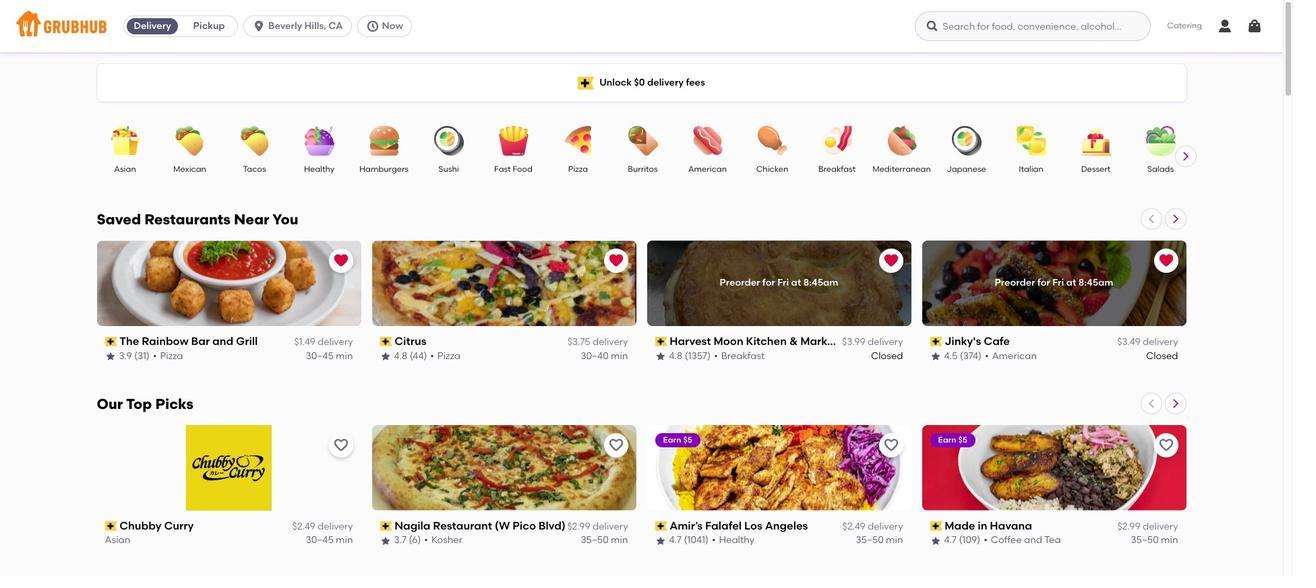 Task type: describe. For each thing, give the bounding box(es) containing it.
top
[[126, 396, 152, 413]]

caret left icon image for our top picks
[[1147, 399, 1157, 409]]

our top picks
[[97, 396, 194, 413]]

pickup button
[[181, 16, 238, 37]]

4.7 (109)
[[945, 535, 981, 547]]

cafe
[[984, 335, 1011, 348]]

chicken image
[[749, 126, 796, 156]]

chubby curry
[[120, 520, 194, 533]]

earn for made in havana
[[939, 436, 957, 445]]

earn $5 for amir's
[[663, 436, 693, 445]]

• pizza for citrus
[[431, 351, 461, 362]]

salads
[[1148, 165, 1175, 174]]

$0
[[634, 77, 645, 88]]

rainbow
[[142, 335, 189, 348]]

in
[[978, 520, 988, 533]]

1 horizontal spatial and
[[1025, 535, 1043, 547]]

chicken
[[757, 165, 789, 174]]

subscription pass image for nagila restaurant (w pico blvd)
[[380, 522, 392, 532]]

burritos image
[[620, 126, 667, 156]]

• for jinky's cafe
[[986, 351, 989, 362]]

delivery for nagila restaurant (w pico blvd)
[[593, 522, 628, 533]]

marketplace
[[801, 335, 869, 348]]

subscription pass image for saved restaurants near you
[[655, 338, 667, 347]]

0 horizontal spatial healthy
[[304, 165, 335, 174]]

2 save this restaurant button from the left
[[604, 434, 628, 458]]

the
[[120, 335, 139, 348]]

tea
[[1045, 535, 1062, 547]]

preorder for fri at 8:45am for moon
[[720, 278, 839, 289]]

dessert
[[1082, 165, 1111, 174]]

(109)
[[960, 535, 981, 547]]

• coffee and tea
[[984, 535, 1062, 547]]

star icon image for citrus
[[380, 351, 391, 362]]

star icon image for amir's falafel los angeles
[[655, 536, 666, 547]]

4.5 (374)
[[945, 351, 982, 362]]

4.8 for citrus
[[394, 351, 408, 362]]

4.8 (1357)
[[670, 351, 711, 362]]

asian image
[[102, 126, 149, 156]]

8:45am for harvest moon kitchen & marketplace
[[804, 278, 839, 289]]

4.5
[[945, 351, 958, 362]]

beverly hills, ca
[[269, 20, 343, 32]]

2 saved restaurant button from the left
[[604, 249, 628, 273]]

35–50 for pico
[[581, 535, 609, 547]]

beverly
[[269, 20, 302, 32]]

healthy image
[[296, 126, 343, 156]]

4 save this restaurant button from the left
[[1155, 434, 1179, 458]]

japanese image
[[943, 126, 991, 156]]

fast
[[495, 165, 511, 174]]

saved restaurant button for moon
[[879, 249, 904, 273]]

• for amir's falafel los angeles
[[712, 535, 716, 547]]

mexican
[[173, 165, 206, 174]]

dessert image
[[1073, 126, 1120, 156]]

salads image
[[1138, 126, 1185, 156]]

30–40 min
[[581, 351, 628, 362]]

sushi image
[[425, 126, 473, 156]]

star icon image for harvest moon kitchen & marketplace
[[655, 351, 666, 362]]

kitchen
[[746, 335, 787, 348]]

made
[[945, 520, 976, 533]]

harvest moon kitchen & marketplace
[[670, 335, 869, 348]]

saved
[[97, 211, 141, 228]]

pizza for citrus
[[438, 351, 461, 362]]

1 horizontal spatial american
[[993, 351, 1038, 362]]

catering button
[[1159, 11, 1212, 42]]

1 vertical spatial breakfast
[[722, 351, 765, 362]]

angeles
[[765, 520, 809, 533]]

unlock
[[600, 77, 632, 88]]

saved restaurant image for jinky's
[[1159, 253, 1175, 269]]

4.7 (1041)
[[670, 535, 709, 547]]

svg image
[[1218, 18, 1234, 34]]

30–45 for saved restaurants near you
[[306, 351, 334, 362]]

pico
[[513, 520, 536, 533]]

subscription pass image for chubby curry
[[105, 522, 117, 532]]

preorder for moon
[[720, 278, 761, 289]]

bar
[[191, 335, 210, 348]]

30–45 min for saved restaurants near you
[[306, 351, 353, 362]]

$2.99 for nagila restaurant (w pico blvd)
[[568, 522, 591, 533]]

pizza for the rainbow bar and grill
[[160, 351, 183, 362]]

$1.49
[[294, 337, 315, 348]]

earn for amir's falafel los angeles
[[663, 436, 682, 445]]

now button
[[357, 16, 417, 37]]

Search for food, convenience, alcohol... search field
[[916, 11, 1152, 41]]

0 vertical spatial and
[[213, 335, 234, 348]]

min for amir's falafel los angeles
[[887, 535, 904, 547]]

30–45 min for our top picks
[[306, 535, 353, 547]]

delivery for amir's falafel los angeles
[[868, 522, 904, 533]]

star icon image for jinky's cafe
[[931, 351, 941, 362]]

jinky's
[[945, 335, 982, 348]]

• kosher
[[425, 535, 463, 547]]

subscription pass image for the rainbow bar and grill
[[105, 338, 117, 347]]

preorder for fri at 8:45am for cafe
[[995, 278, 1114, 289]]

(1041)
[[684, 535, 709, 547]]

$3.49
[[1118, 337, 1141, 348]]

italian
[[1019, 165, 1044, 174]]

harvest
[[670, 335, 711, 348]]

picks
[[155, 396, 194, 413]]

delivery for jinky's cafe
[[1143, 337, 1179, 348]]

• healthy
[[712, 535, 755, 547]]

jinky's cafe
[[945, 335, 1011, 348]]

near
[[234, 211, 270, 228]]

(374)
[[961, 351, 982, 362]]

saved restaurant button for cafe
[[1155, 249, 1179, 273]]

nagila restaurant (w pico blvd)
[[395, 520, 566, 533]]

grubhub plus flag logo image
[[578, 77, 594, 89]]

$2.49 delivery for chubby curry
[[292, 522, 353, 533]]

nagila
[[395, 520, 431, 533]]

hamburgers image
[[361, 126, 408, 156]]

3.9
[[119, 351, 132, 362]]

4.7 for made in havana
[[945, 535, 957, 547]]

our
[[97, 396, 123, 413]]

$1.49 delivery
[[294, 337, 353, 348]]

curry
[[164, 520, 194, 533]]

hamburgers
[[360, 165, 409, 174]]

$3.99
[[843, 337, 866, 348]]

$3.49 delivery
[[1118, 337, 1179, 348]]

• for harvest moon kitchen & marketplace
[[715, 351, 718, 362]]

(1357)
[[685, 351, 711, 362]]

3.9 (31)
[[119, 351, 150, 362]]

• for made in havana
[[984, 535, 988, 547]]

3 35–50 min from the left
[[1132, 535, 1179, 547]]

subscription pass image for citrus
[[380, 338, 392, 347]]

restaurants
[[144, 211, 231, 228]]

the rainbow bar and grill logo image
[[97, 241, 361, 327]]

fast food image
[[490, 126, 537, 156]]

preorder for cafe
[[995, 278, 1036, 289]]

tacos image
[[231, 126, 278, 156]]

min for nagila restaurant (w pico blvd)
[[611, 535, 628, 547]]

subscription pass image for made in havana
[[931, 522, 943, 532]]

unlock $0 delivery fees
[[600, 77, 706, 88]]

0 vertical spatial asian
[[114, 165, 136, 174]]

subscription pass image for our top picks
[[655, 522, 667, 532]]

• american
[[986, 351, 1038, 362]]

1 horizontal spatial breakfast
[[819, 165, 856, 174]]

• pizza for the rainbow bar and grill
[[153, 351, 183, 362]]

caret right icon image for saved restaurants near you
[[1171, 214, 1182, 225]]

ca
[[329, 20, 343, 32]]

3.7
[[394, 535, 407, 547]]

4.8 (44)
[[394, 351, 427, 362]]



Task type: vqa. For each thing, say whether or not it's contained in the screenshot.
Oats.
no



Task type: locate. For each thing, give the bounding box(es) containing it.
1 horizontal spatial earn
[[939, 436, 957, 445]]

2 saved restaurant image from the left
[[883, 253, 900, 269]]

closed down "$3.99 delivery"
[[872, 351, 904, 362]]

save this restaurant image
[[333, 438, 349, 454], [608, 438, 624, 454], [883, 438, 900, 454], [1159, 438, 1175, 454]]

0 vertical spatial subscription pass image
[[655, 338, 667, 347]]

• for the rainbow bar and grill
[[153, 351, 157, 362]]

save this restaurant button
[[329, 434, 353, 458], [604, 434, 628, 458], [879, 434, 904, 458], [1155, 434, 1179, 458]]

pizza
[[569, 165, 588, 174], [160, 351, 183, 362], [438, 351, 461, 362]]

4.7 for amir's falafel los angeles
[[670, 535, 682, 547]]

4.7
[[670, 535, 682, 547], [945, 535, 957, 547]]

asian
[[114, 165, 136, 174], [105, 535, 130, 547]]

saved restaurant image
[[333, 253, 349, 269]]

earn $5
[[663, 436, 693, 445], [939, 436, 968, 445]]

2 preorder from the left
[[995, 278, 1036, 289]]

1 vertical spatial and
[[1025, 535, 1043, 547]]

1 $5 from the left
[[684, 436, 693, 445]]

you
[[273, 211, 299, 228]]

0 horizontal spatial $5
[[684, 436, 693, 445]]

35–50 for angeles
[[856, 535, 884, 547]]

beverly hills, ca button
[[244, 16, 357, 37]]

0 horizontal spatial and
[[213, 335, 234, 348]]

burritos
[[628, 165, 658, 174]]

save this restaurant image for fourth save this restaurant button from the left
[[1159, 438, 1175, 454]]

1 vertical spatial asian
[[105, 535, 130, 547]]

0 horizontal spatial american
[[689, 165, 727, 174]]

fri for cafe
[[1053, 278, 1065, 289]]

saved restaurant button
[[329, 249, 353, 273], [604, 249, 628, 273], [879, 249, 904, 273], [1155, 249, 1179, 273]]

caret left icon image down salads
[[1147, 214, 1157, 225]]

mediterranean
[[873, 165, 932, 174]]

4.8
[[394, 351, 408, 362], [670, 351, 683, 362]]

2 $2.49 from the left
[[843, 522, 866, 533]]

0 horizontal spatial $2.99
[[568, 522, 591, 533]]

• right (6)
[[425, 535, 428, 547]]

2 earn $5 from the left
[[939, 436, 968, 445]]

saved restaurant button for rainbow
[[329, 249, 353, 273]]

1 $2.99 delivery from the left
[[568, 522, 628, 533]]

chubby curry logo image
[[186, 426, 272, 511]]

0 horizontal spatial 4.7
[[670, 535, 682, 547]]

3 35–50 from the left
[[1132, 535, 1160, 547]]

1 earn $5 from the left
[[663, 436, 693, 445]]

0 horizontal spatial breakfast
[[722, 351, 765, 362]]

1 horizontal spatial preorder for fri at 8:45am
[[995, 278, 1114, 289]]

preorder up cafe
[[995, 278, 1036, 289]]

1 horizontal spatial healthy
[[719, 535, 755, 547]]

hills,
[[305, 20, 326, 32]]

2 vertical spatial caret right icon image
[[1171, 399, 1182, 409]]

$2.99 delivery for made in havana
[[1118, 522, 1179, 533]]

star icon image for the rainbow bar and grill
[[105, 351, 116, 362]]

3 saved restaurant image from the left
[[1159, 253, 1175, 269]]

save this restaurant image for first save this restaurant button from the left
[[333, 438, 349, 454]]

$2.99 delivery
[[568, 522, 628, 533], [1118, 522, 1179, 533]]

35–50 min for angeles
[[856, 535, 904, 547]]

saved restaurant image
[[608, 253, 624, 269], [883, 253, 900, 269], [1159, 253, 1175, 269]]

1 horizontal spatial 8:45am
[[1079, 278, 1114, 289]]

30–45 min
[[306, 351, 353, 362], [306, 535, 353, 547]]

star icon image left 4.8 (1357)
[[655, 351, 666, 362]]

caret right icon image
[[1181, 151, 1192, 162], [1171, 214, 1182, 225], [1171, 399, 1182, 409]]

0 horizontal spatial • pizza
[[153, 351, 183, 362]]

subscription pass image for jinky's cafe
[[931, 338, 943, 347]]

2 $2.99 from the left
[[1118, 522, 1141, 533]]

1 30–45 min from the top
[[306, 351, 353, 362]]

1 horizontal spatial 35–50 min
[[856, 535, 904, 547]]

1 subscription pass image from the top
[[655, 338, 667, 347]]

restaurant
[[433, 520, 492, 533]]

• right (44)
[[431, 351, 434, 362]]

(6)
[[409, 535, 421, 547]]

saved restaurant image for harvest
[[883, 253, 900, 269]]

(31)
[[134, 351, 150, 362]]

4.8 down citrus on the left of page
[[394, 351, 408, 362]]

nagila restaurant (w pico blvd) logo image
[[372, 426, 637, 511]]

2 earn from the left
[[939, 436, 957, 445]]

healthy down amir's falafel los angeles
[[719, 535, 755, 547]]

30–45 for our top picks
[[306, 535, 334, 547]]

delivery for harvest moon kitchen & marketplace
[[868, 337, 904, 348]]

pizza right (44)
[[438, 351, 461, 362]]

1 horizontal spatial earn $5
[[939, 436, 968, 445]]

delivery
[[134, 20, 171, 32]]

for
[[763, 278, 776, 289], [1038, 278, 1051, 289]]

delivery for made in havana
[[1143, 522, 1179, 533]]

subscription pass image
[[655, 338, 667, 347], [655, 522, 667, 532]]

japanese
[[947, 165, 987, 174]]

1 saved restaurant image from the left
[[608, 253, 624, 269]]

1 35–50 from the left
[[581, 535, 609, 547]]

1 horizontal spatial at
[[1067, 278, 1077, 289]]

2 $5 from the left
[[959, 436, 968, 445]]

mediterranean image
[[879, 126, 926, 156]]

2 preorder for fri at 8:45am from the left
[[995, 278, 1114, 289]]

delivery button
[[124, 16, 181, 37]]

0 horizontal spatial earn $5
[[663, 436, 693, 445]]

1 horizontal spatial $2.99 delivery
[[1118, 522, 1179, 533]]

1 $2.99 from the left
[[568, 522, 591, 533]]

1 vertical spatial caret left icon image
[[1147, 399, 1157, 409]]

$5 for made
[[959, 436, 968, 445]]

havana
[[991, 520, 1033, 533]]

0 vertical spatial healthy
[[304, 165, 335, 174]]

citrus
[[395, 335, 427, 348]]

35–50 min
[[581, 535, 628, 547], [856, 535, 904, 547], [1132, 535, 1179, 547]]

1 vertical spatial american
[[993, 351, 1038, 362]]

now
[[382, 20, 403, 32]]

kosher
[[432, 535, 463, 547]]

2 closed from the left
[[1147, 351, 1179, 362]]

delivery
[[648, 77, 684, 88], [318, 337, 353, 348], [593, 337, 628, 348], [868, 337, 904, 348], [1143, 337, 1179, 348], [318, 522, 353, 533], [593, 522, 628, 533], [868, 522, 904, 533], [1143, 522, 1179, 533]]

1 saved restaurant button from the left
[[329, 249, 353, 273]]

caret left icon image for saved restaurants near you
[[1147, 214, 1157, 225]]

2 $2.49 delivery from the left
[[843, 522, 904, 533]]

3 saved restaurant button from the left
[[879, 249, 904, 273]]

blvd)
[[539, 520, 566, 533]]

1 preorder for fri at 8:45am from the left
[[720, 278, 839, 289]]

1 horizontal spatial • pizza
[[431, 351, 461, 362]]

1 horizontal spatial 4.8
[[670, 351, 683, 362]]

subscription pass image left nagila
[[380, 522, 392, 532]]

2 30–45 from the top
[[306, 535, 334, 547]]

citrus logo image
[[372, 241, 637, 327]]

for for moon
[[763, 278, 776, 289]]

1 $2.49 delivery from the left
[[292, 522, 353, 533]]

los
[[745, 520, 763, 533]]

delivery for chubby curry
[[318, 522, 353, 533]]

asian down asian image
[[114, 165, 136, 174]]

4.7 down the made
[[945, 535, 957, 547]]

fast food
[[495, 165, 533, 174]]

3 save this restaurant button from the left
[[879, 434, 904, 458]]

at
[[792, 278, 802, 289], [1067, 278, 1077, 289]]

breakfast down moon
[[722, 351, 765, 362]]

star icon image left the 3.9
[[105, 351, 116, 362]]

healthy down healthy image
[[304, 165, 335, 174]]

0 horizontal spatial 8:45am
[[804, 278, 839, 289]]

0 horizontal spatial earn
[[663, 436, 682, 445]]

subscription pass image left amir's
[[655, 522, 667, 532]]

1 horizontal spatial closed
[[1147, 351, 1179, 362]]

1 horizontal spatial pizza
[[438, 351, 461, 362]]

2 save this restaurant image from the left
[[608, 438, 624, 454]]

amir's falafel los angeles logo image
[[647, 426, 912, 511]]

• for citrus
[[431, 351, 434, 362]]

caret left icon image
[[1147, 214, 1157, 225], [1147, 399, 1157, 409]]

2 4.7 from the left
[[945, 535, 957, 547]]

amir's falafel los angeles
[[670, 520, 809, 533]]

(44)
[[410, 351, 427, 362]]

min for chubby curry
[[336, 535, 353, 547]]

2 subscription pass image from the top
[[655, 522, 667, 532]]

at for cafe
[[1067, 278, 1077, 289]]

0 vertical spatial caret right icon image
[[1181, 151, 1192, 162]]

0 vertical spatial 30–45 min
[[306, 351, 353, 362]]

1 horizontal spatial $2.99
[[1118, 522, 1141, 533]]

2 caret left icon image from the top
[[1147, 399, 1157, 409]]

1 horizontal spatial for
[[1038, 278, 1051, 289]]

0 horizontal spatial $2.49 delivery
[[292, 522, 353, 533]]

0 horizontal spatial fri
[[778, 278, 789, 289]]

subscription pass image
[[105, 338, 117, 347], [380, 338, 392, 347], [931, 338, 943, 347], [105, 522, 117, 532], [380, 522, 392, 532], [931, 522, 943, 532]]

0 vertical spatial 30–45
[[306, 351, 334, 362]]

4 save this restaurant image from the left
[[1159, 438, 1175, 454]]

1 horizontal spatial fri
[[1053, 278, 1065, 289]]

• pizza right (44)
[[431, 351, 461, 362]]

1 vertical spatial 30–45
[[306, 535, 334, 547]]

0 horizontal spatial saved restaurant image
[[608, 253, 624, 269]]

2 for from the left
[[1038, 278, 1051, 289]]

pizza down the rainbow
[[160, 351, 183, 362]]

(w
[[495, 520, 510, 533]]

food
[[513, 165, 533, 174]]

$2.49 delivery
[[292, 522, 353, 533], [843, 522, 904, 533]]

for for cafe
[[1038, 278, 1051, 289]]

1 save this restaurant button from the left
[[329, 434, 353, 458]]

subscription pass image left chubby
[[105, 522, 117, 532]]

made in havana
[[945, 520, 1033, 533]]

min for citrus
[[611, 351, 628, 362]]

the rainbow bar and grill
[[120, 335, 258, 348]]

2 fri from the left
[[1053, 278, 1065, 289]]

0 vertical spatial breakfast
[[819, 165, 856, 174]]

$5
[[684, 436, 693, 445], [959, 436, 968, 445]]

2 4.8 from the left
[[670, 351, 683, 362]]

1 preorder from the left
[[720, 278, 761, 289]]

$2.49 for amir's falafel los angeles
[[843, 522, 866, 533]]

and
[[213, 335, 234, 348], [1025, 535, 1043, 547]]

min for the rainbow bar and grill
[[336, 351, 353, 362]]

8:45am for jinky's cafe
[[1079, 278, 1114, 289]]

&
[[790, 335, 798, 348]]

2 $2.99 delivery from the left
[[1118, 522, 1179, 533]]

star icon image left 3.7
[[380, 536, 391, 547]]

0 horizontal spatial closed
[[872, 351, 904, 362]]

0 horizontal spatial for
[[763, 278, 776, 289]]

mexican image
[[166, 126, 214, 156]]

star icon image for nagila restaurant (w pico blvd)
[[380, 536, 391, 547]]

italian image
[[1008, 126, 1055, 156]]

• pizza down the rainbow
[[153, 351, 183, 362]]

star icon image left 4.8 (44)
[[380, 351, 391, 362]]

1 • pizza from the left
[[153, 351, 183, 362]]

closed for harvest moon kitchen & marketplace
[[872, 351, 904, 362]]

2 at from the left
[[1067, 278, 1077, 289]]

2 horizontal spatial saved restaurant image
[[1159, 253, 1175, 269]]

• right (31)
[[153, 351, 157, 362]]

2 35–50 min from the left
[[856, 535, 904, 547]]

0 horizontal spatial at
[[792, 278, 802, 289]]

1 horizontal spatial 35–50
[[856, 535, 884, 547]]

0 horizontal spatial 35–50
[[581, 535, 609, 547]]

2 horizontal spatial pizza
[[569, 165, 588, 174]]

1 4.8 from the left
[[394, 351, 408, 362]]

0 horizontal spatial pizza
[[160, 351, 183, 362]]

sushi
[[439, 165, 459, 174]]

star icon image left 4.7 (109)
[[931, 536, 941, 547]]

4 saved restaurant button from the left
[[1155, 249, 1179, 273]]

falafel
[[706, 520, 742, 533]]

pizza image
[[555, 126, 602, 156]]

1 earn from the left
[[663, 436, 682, 445]]

• down "falafel"
[[712, 535, 716, 547]]

2 • pizza from the left
[[431, 351, 461, 362]]

• pizza
[[153, 351, 183, 362], [431, 351, 461, 362]]

$2.49 delivery for amir's falafel los angeles
[[843, 522, 904, 533]]

0 horizontal spatial 4.8
[[394, 351, 408, 362]]

closed for jinky's cafe
[[1147, 351, 1179, 362]]

$2.99 for made in havana
[[1118, 522, 1141, 533]]

coffee
[[991, 535, 1022, 547]]

4.7 down amir's
[[670, 535, 682, 547]]

0 vertical spatial american
[[689, 165, 727, 174]]

4.8 for harvest moon kitchen & marketplace
[[670, 351, 683, 362]]

breakfast image
[[814, 126, 861, 156]]

0 horizontal spatial $2.99 delivery
[[568, 522, 628, 533]]

star icon image for made in havana
[[931, 536, 941, 547]]

1 $2.49 from the left
[[292, 522, 315, 533]]

and right 'bar'
[[213, 335, 234, 348]]

• breakfast
[[715, 351, 765, 362]]

1 35–50 min from the left
[[581, 535, 628, 547]]

0 horizontal spatial 35–50 min
[[581, 535, 628, 547]]

$3.75 delivery
[[568, 337, 628, 348]]

caret left icon image down $3.49 delivery
[[1147, 399, 1157, 409]]

0 horizontal spatial $2.49
[[292, 522, 315, 533]]

star icon image left 4.7 (1041)
[[655, 536, 666, 547]]

2 35–50 from the left
[[856, 535, 884, 547]]

subscription pass image left "jinky's"
[[931, 338, 943, 347]]

american down cafe
[[993, 351, 1038, 362]]

1 vertical spatial 30–45 min
[[306, 535, 353, 547]]

svg image inside now button
[[366, 20, 379, 33]]

1 fri from the left
[[778, 278, 789, 289]]

2 horizontal spatial 35–50 min
[[1132, 535, 1179, 547]]

preorder
[[720, 278, 761, 289], [995, 278, 1036, 289]]

american image
[[684, 126, 732, 156]]

1 for from the left
[[763, 278, 776, 289]]

subscription pass image left citrus on the left of page
[[380, 338, 392, 347]]

chubby
[[120, 520, 162, 533]]

subscription pass image left the made
[[931, 522, 943, 532]]

asian down chubby
[[105, 535, 130, 547]]

30–40
[[581, 351, 609, 362]]

svg image inside beverly hills, ca button
[[252, 20, 266, 33]]

breakfast down breakfast image
[[819, 165, 856, 174]]

delivery for citrus
[[593, 337, 628, 348]]

2 8:45am from the left
[[1079, 278, 1114, 289]]

$2.99
[[568, 522, 591, 533], [1118, 522, 1141, 533]]

earn $5 for made
[[939, 436, 968, 445]]

save this restaurant image for 2nd save this restaurant button
[[608, 438, 624, 454]]

fri
[[778, 278, 789, 289], [1053, 278, 1065, 289]]

1 horizontal spatial $2.49 delivery
[[843, 522, 904, 533]]

• right (374)
[[986, 351, 989, 362]]

0 vertical spatial caret left icon image
[[1147, 214, 1157, 225]]

1 horizontal spatial 4.7
[[945, 535, 957, 547]]

35–50
[[581, 535, 609, 547], [856, 535, 884, 547], [1132, 535, 1160, 547]]

$2.99 delivery for nagila restaurant (w pico blvd)
[[568, 522, 628, 533]]

main navigation navigation
[[0, 0, 1284, 53]]

saved restaurants near you
[[97, 211, 299, 228]]

1 4.7 from the left
[[670, 535, 682, 547]]

1 vertical spatial caret right icon image
[[1171, 214, 1182, 225]]

closed down $3.49 delivery
[[1147, 351, 1179, 362]]

svg image
[[1247, 18, 1264, 34], [252, 20, 266, 33], [366, 20, 379, 33], [926, 20, 940, 33]]

1 horizontal spatial saved restaurant image
[[883, 253, 900, 269]]

tacos
[[243, 165, 266, 174]]

subscription pass image left the
[[105, 338, 117, 347]]

$2.49 for chubby curry
[[292, 522, 315, 533]]

at for moon
[[792, 278, 802, 289]]

3 save this restaurant image from the left
[[883, 438, 900, 454]]

subscription pass image left "harvest"
[[655, 338, 667, 347]]

delivery for the rainbow bar and grill
[[318, 337, 353, 348]]

• for nagila restaurant (w pico blvd)
[[425, 535, 428, 547]]

amir's
[[670, 520, 703, 533]]

preorder up moon
[[720, 278, 761, 289]]

fri for moon
[[778, 278, 789, 289]]

0 horizontal spatial preorder for fri at 8:45am
[[720, 278, 839, 289]]

1 at from the left
[[792, 278, 802, 289]]

star icon image
[[105, 351, 116, 362], [380, 351, 391, 362], [655, 351, 666, 362], [931, 351, 941, 362], [380, 536, 391, 547], [655, 536, 666, 547], [931, 536, 941, 547]]

american down american image
[[689, 165, 727, 174]]

4.8 down "harvest"
[[670, 351, 683, 362]]

1 closed from the left
[[872, 351, 904, 362]]

save this restaurant image for third save this restaurant button
[[883, 438, 900, 454]]

caret right icon image for our top picks
[[1171, 399, 1182, 409]]

• down the made in havana
[[984, 535, 988, 547]]

30–45
[[306, 351, 334, 362], [306, 535, 334, 547]]

35–50 min for pico
[[581, 535, 628, 547]]

1 horizontal spatial preorder
[[995, 278, 1036, 289]]

$3.99 delivery
[[843, 337, 904, 348]]

0 horizontal spatial preorder
[[720, 278, 761, 289]]

• right the (1357)
[[715, 351, 718, 362]]

2 horizontal spatial 35–50
[[1132, 535, 1160, 547]]

preorder for fri at 8:45am
[[720, 278, 839, 289], [995, 278, 1114, 289]]

and left tea
[[1025, 535, 1043, 547]]

star icon image left 4.5
[[931, 351, 941, 362]]

1 8:45am from the left
[[804, 278, 839, 289]]

min for made in havana
[[1162, 535, 1179, 547]]

catering
[[1168, 21, 1203, 31]]

fees
[[686, 77, 706, 88]]

1 horizontal spatial $5
[[959, 436, 968, 445]]

3.7 (6)
[[394, 535, 421, 547]]

2 30–45 min from the top
[[306, 535, 353, 547]]

1 horizontal spatial $2.49
[[843, 522, 866, 533]]

1 caret left icon image from the top
[[1147, 214, 1157, 225]]

1 vertical spatial healthy
[[719, 535, 755, 547]]

1 vertical spatial subscription pass image
[[655, 522, 667, 532]]

$3.75
[[568, 337, 591, 348]]

1 save this restaurant image from the left
[[333, 438, 349, 454]]

pickup
[[193, 20, 225, 32]]

made in havana logo image
[[923, 426, 1187, 511]]

1 30–45 from the top
[[306, 351, 334, 362]]

pizza down pizza image
[[569, 165, 588, 174]]

$5 for amir's
[[684, 436, 693, 445]]

8:45am
[[804, 278, 839, 289], [1079, 278, 1114, 289]]

earn
[[663, 436, 682, 445], [939, 436, 957, 445]]



